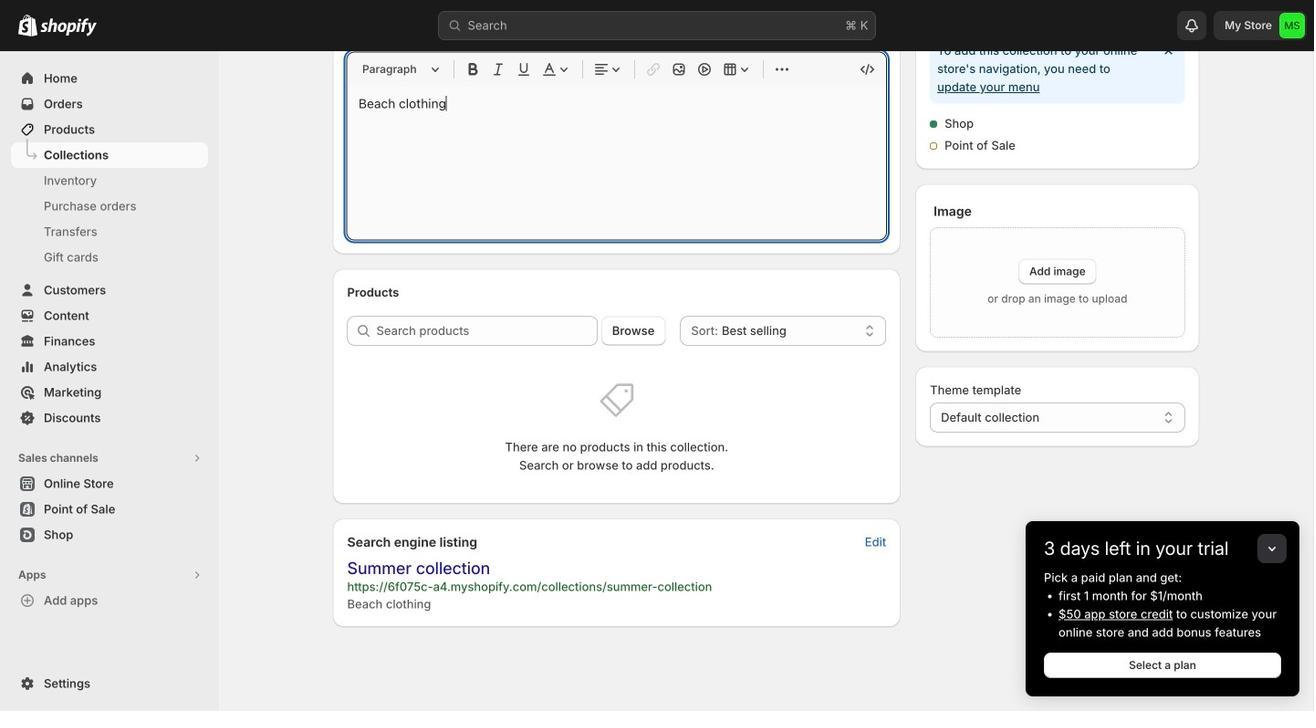 Task type: vqa. For each thing, say whether or not it's contained in the screenshot.
right SHOPIFY image
yes



Task type: describe. For each thing, give the bounding box(es) containing it.
0 horizontal spatial shopify image
[[18, 14, 37, 36]]

Search products text field
[[377, 316, 598, 346]]

my store image
[[1280, 13, 1306, 38]]



Task type: locate. For each thing, give the bounding box(es) containing it.
shopify image
[[18, 14, 37, 36], [40, 18, 97, 36]]

status
[[930, 34, 1185, 104]]

1 horizontal spatial shopify image
[[40, 18, 97, 36]]

no products image
[[599, 382, 635, 419]]



